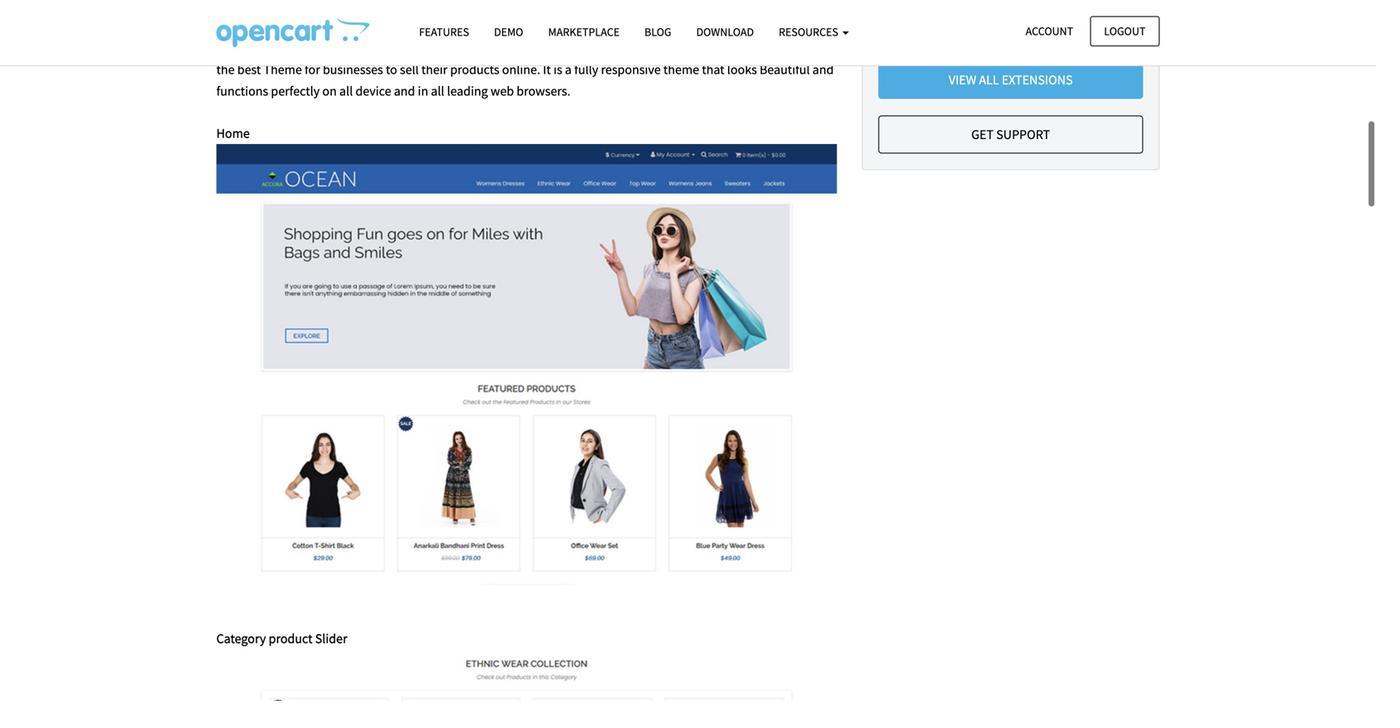 Task type: describe. For each thing, give the bounding box(es) containing it.
home
[[216, 125, 250, 141]]

shoes,
[[594, 40, 630, 57]]

1 vertical spatial of
[[421, 40, 432, 57]]

member since: 25 may 2023
[[937, 20, 1067, 34]]

from
[[567, 19, 593, 36]]

1 vertical spatial theme
[[254, 40, 292, 57]]

accura
[[617, 19, 661, 36]]

suitable
[[306, 40, 351, 57]]

is left "beautiful"
[[294, 19, 303, 36]]

1 accura from the left
[[216, 19, 254, 36]]

product
[[269, 630, 313, 647]]

category
[[216, 630, 266, 647]]

their
[[421, 61, 448, 78]]

may
[[1022, 20, 1042, 34]]

0 vertical spatial products
[[435, 40, 484, 57]]

1 horizontal spatial ocean
[[256, 19, 291, 36]]

resources
[[779, 24, 841, 39]]

account
[[1026, 24, 1074, 38]]

that
[[702, 61, 725, 78]]

0 vertical spatial it
[[810, 40, 818, 57]]

resources link
[[767, 17, 862, 46]]

series
[[664, 19, 698, 36]]

get support
[[972, 126, 1050, 143]]

marketplace link
[[536, 17, 632, 46]]

to
[[386, 61, 397, 78]]

1 horizontal spatial all
[[431, 83, 444, 99]]

theme
[[664, 61, 699, 78]]

blog
[[645, 24, 672, 39]]

member
[[937, 20, 976, 34]]

is left suitable
[[295, 40, 304, 57]]

on
[[322, 83, 337, 99]]

1 vertical spatial products
[[450, 61, 500, 78]]

phone,
[[700, 40, 739, 57]]

store
[[405, 19, 434, 36]]

features link
[[407, 17, 482, 46]]

demo
[[494, 24, 523, 39]]

all inside "link"
[[979, 71, 999, 88]]

view
[[949, 71, 977, 88]]

0 vertical spatial a
[[305, 19, 312, 36]]

variety
[[381, 40, 418, 57]]

blog link
[[632, 17, 684, 46]]

device
[[356, 83, 391, 99]]

account link
[[1012, 16, 1088, 46]]

online.
[[502, 61, 540, 78]]

slider
[[315, 630, 347, 647]]

functions
[[216, 83, 268, 99]]

logout
[[1104, 24, 1146, 38]]

browsers.
[[517, 83, 571, 99]]

0 horizontal spatial all
[[339, 83, 353, 99]]

2 vertical spatial theme
[[264, 61, 302, 78]]

marketplace
[[548, 24, 620, 39]]

get
[[972, 126, 994, 143]]

is down clothing,
[[554, 61, 562, 78]]

responsive
[[601, 61, 661, 78]]

leading
[[447, 83, 488, 99]]



Task type: vqa. For each thing, say whether or not it's contained in the screenshot.
Demo
yes



Task type: locate. For each thing, give the bounding box(es) containing it.
and
[[742, 40, 763, 57], [813, 61, 834, 78], [394, 83, 415, 99]]

similar.
[[766, 40, 807, 57]]

view all extensions
[[949, 71, 1073, 88]]

download link
[[684, 17, 767, 46]]

clothing,
[[541, 40, 591, 57]]

web
[[491, 83, 514, 99]]

0 vertical spatial of
[[700, 19, 711, 36]]

extensions
[[1002, 71, 1073, 88]]

2 accura from the left
[[764, 19, 801, 36]]

0 vertical spatial for
[[478, 19, 494, 36]]

1 horizontal spatial the
[[596, 19, 614, 36]]

for up businesses
[[353, 40, 369, 57]]

opencart - accura ocean v-1 multipurpose theme image
[[216, 17, 370, 47]]

the up shoes,
[[596, 19, 614, 36]]

all right view
[[979, 71, 999, 88]]

1 horizontal spatial accura
[[764, 19, 801, 36]]

all right in
[[431, 83, 444, 99]]

since:
[[979, 20, 1006, 34]]

for left demo
[[478, 19, 494, 36]]

in
[[418, 83, 428, 99]]

accura up similar.
[[764, 19, 801, 36]]

and right beautiful
[[813, 61, 834, 78]]

1 vertical spatial a
[[371, 40, 378, 57]]

accura
[[216, 19, 254, 36], [764, 19, 801, 36]]

best
[[237, 61, 261, 78]]

0 horizontal spatial of
[[421, 40, 432, 57]]

0 horizontal spatial accura
[[216, 19, 254, 36]]

0 horizontal spatial ocean
[[216, 40, 251, 57]]

products down the features
[[435, 40, 484, 57]]

products
[[435, 40, 484, 57], [450, 61, 500, 78]]

2 horizontal spatial a
[[565, 61, 572, 78]]

0 vertical spatial ocean
[[256, 19, 291, 36]]

theme right store
[[437, 19, 475, 36]]

1 horizontal spatial and
[[742, 40, 763, 57]]

0 vertical spatial the
[[596, 19, 614, 36]]

it down the resources
[[810, 40, 818, 57]]

ocean
[[256, 19, 291, 36], [216, 40, 251, 57]]

0 vertical spatial theme
[[437, 19, 475, 36]]

a down digital on the left top of the page
[[371, 40, 378, 57]]

3x
[[551, 19, 564, 36]]

1 vertical spatial and
[[813, 61, 834, 78]]

of right 'series'
[[700, 19, 711, 36]]

support
[[997, 126, 1050, 143]]

view all extensions link
[[879, 61, 1143, 99]]

fully
[[574, 61, 598, 78]]

beautiful
[[315, 19, 364, 36]]

and up looks
[[742, 40, 763, 57]]

1 horizontal spatial a
[[371, 40, 378, 57]]

features
[[419, 24, 469, 39]]

beautiful
[[760, 61, 810, 78]]

get support link
[[879, 115, 1143, 153]]

2 vertical spatial a
[[565, 61, 572, 78]]

is down the resources
[[821, 40, 829, 57]]

including
[[487, 40, 538, 57]]

is
[[294, 19, 303, 36], [295, 40, 304, 57], [821, 40, 829, 57], [554, 61, 562, 78]]

sell
[[400, 61, 419, 78]]

2023
[[1044, 20, 1067, 34]]

the
[[596, 19, 614, 36], [216, 61, 235, 78]]

all
[[979, 71, 999, 88], [339, 83, 353, 99], [431, 83, 444, 99]]

1 vertical spatial ocean
[[216, 40, 251, 57]]

1 horizontal spatial for
[[353, 40, 369, 57]]

businesses
[[323, 61, 383, 78]]

themes.
[[714, 19, 761, 36]]

it up browsers.
[[543, 61, 551, 78]]

a left the "fully" on the top left of the page
[[565, 61, 572, 78]]

all right on
[[339, 83, 353, 99]]

demo link
[[482, 17, 536, 46]]

2 vertical spatial and
[[394, 83, 415, 99]]

1 vertical spatial it
[[543, 61, 551, 78]]

0 horizontal spatial the
[[216, 61, 235, 78]]

1 horizontal spatial it
[[810, 40, 818, 57]]

the left best
[[216, 61, 235, 78]]

of
[[700, 19, 711, 36], [421, 40, 432, 57]]

0 horizontal spatial for
[[305, 61, 320, 78]]

0 horizontal spatial it
[[543, 61, 551, 78]]

category product slider
[[216, 630, 347, 647]]

a up suitable
[[305, 19, 312, 36]]

digital
[[367, 19, 403, 36]]

electronics,
[[633, 40, 697, 57]]

perfectly
[[271, 83, 320, 99]]

logout link
[[1090, 16, 1160, 46]]

theme
[[437, 19, 475, 36], [254, 40, 292, 57], [264, 61, 302, 78]]

2 horizontal spatial and
[[813, 61, 834, 78]]

2 vertical spatial for
[[305, 61, 320, 78]]

it
[[810, 40, 818, 57], [543, 61, 551, 78]]

theme up perfectly
[[264, 61, 302, 78]]

download
[[696, 24, 754, 39]]

of down store
[[421, 40, 432, 57]]

0 horizontal spatial and
[[394, 83, 415, 99]]

accura up best
[[216, 19, 254, 36]]

2 horizontal spatial all
[[979, 71, 999, 88]]

and left in
[[394, 83, 415, 99]]

2 horizontal spatial for
[[478, 19, 494, 36]]

25
[[1008, 20, 1020, 34]]

accura ocean is a beautiful digital store theme for opencart 3x from the accura series of themes. accura ocean theme is suitable for a variety of products including clothing, shoes, electronics, phone, and similar. it is the best theme for businesses to sell their products online. it is a fully responsive theme that looks beautiful and functions perfectly on all device and in all leading web browsers.
[[216, 19, 834, 99]]

for down suitable
[[305, 61, 320, 78]]

theme up best
[[254, 40, 292, 57]]

for
[[478, 19, 494, 36], [353, 40, 369, 57], [305, 61, 320, 78]]

opencart
[[496, 19, 548, 36]]

0 horizontal spatial a
[[305, 19, 312, 36]]

a
[[305, 19, 312, 36], [371, 40, 378, 57], [565, 61, 572, 78]]

0 vertical spatial and
[[742, 40, 763, 57]]

1 horizontal spatial of
[[700, 19, 711, 36]]

products up leading
[[450, 61, 500, 78]]

looks
[[727, 61, 757, 78]]

1 vertical spatial the
[[216, 61, 235, 78]]

1 vertical spatial for
[[353, 40, 369, 57]]



